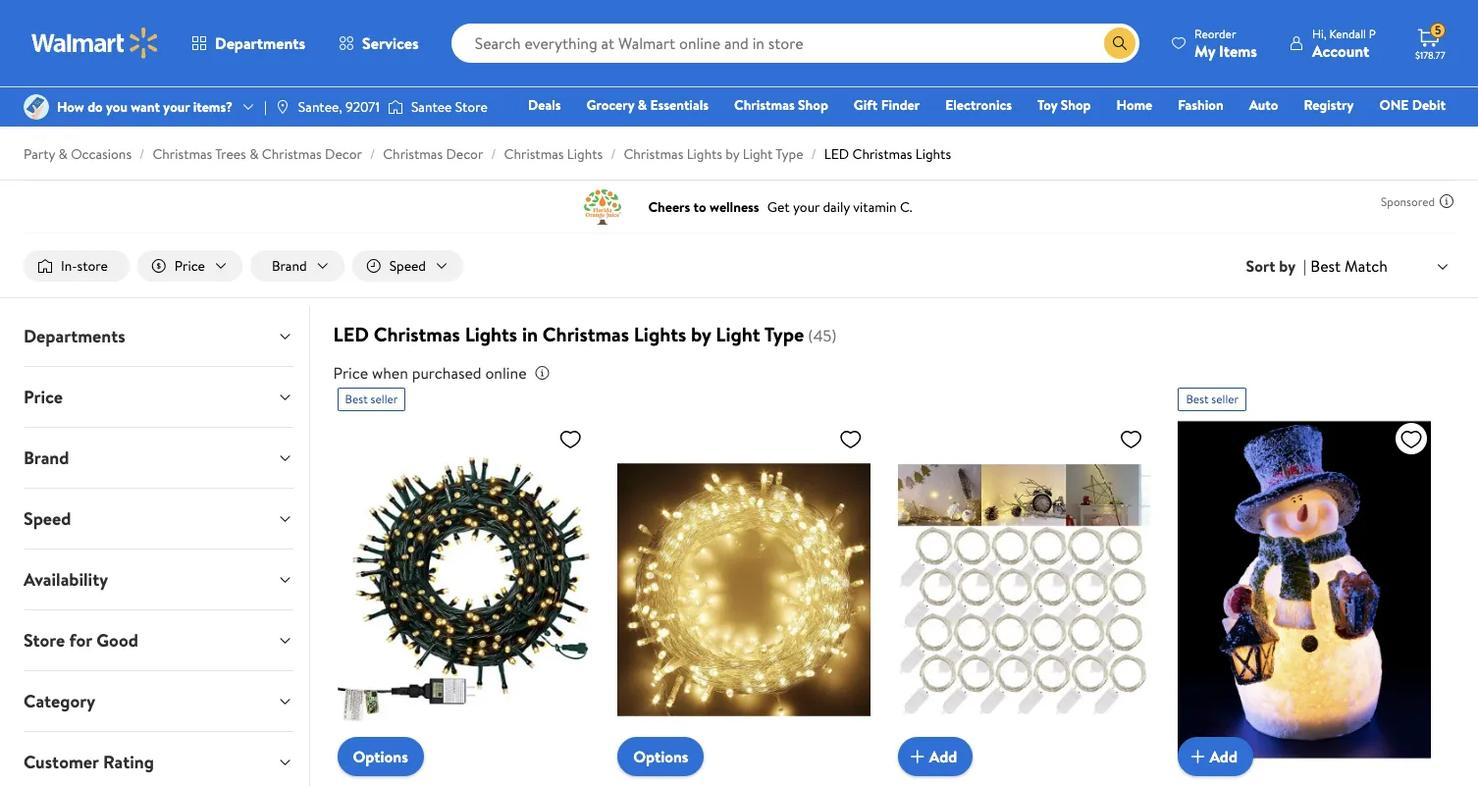 Task type: locate. For each thing, give the bounding box(es) containing it.
1 add button from the left
[[898, 738, 973, 777]]

 image right 92071
[[388, 97, 403, 117]]

add button for the twinkle star 24 pack fairy string lights cell battery operated, 20 led 6.5 ft waterproof silver wire firefly lights starry fairy lights christmas lights warm white image
[[898, 738, 973, 777]]

departments tab
[[8, 306, 309, 366]]

price button down departments tab
[[8, 367, 309, 427]]

0 horizontal spatial led
[[333, 321, 369, 348]]

led down gift finder 'link'
[[825, 144, 849, 164]]

sort and filter section element
[[0, 235, 1479, 298]]

speed inside sort and filter section element
[[389, 256, 426, 276]]

0 horizontal spatial store
[[24, 628, 65, 653]]

0 vertical spatial light
[[743, 144, 773, 164]]

by inside sort and filter section element
[[1280, 255, 1296, 277]]

santee,
[[298, 97, 342, 117]]

christmas down the your on the left top
[[153, 144, 212, 164]]

1 horizontal spatial options
[[633, 746, 689, 768]]

gift
[[854, 95, 878, 115]]

twinkle star 66ft 200 led christmas string lights, ul safe certified outdoor fairy lights plug in, expandable green wire clear bulbs mini lights 8 modes, xmas tree wedding party decoration, warm white image
[[337, 419, 590, 761]]

& right party in the left of the page
[[58, 144, 68, 164]]

2 add from the left
[[1210, 746, 1238, 768]]

christmas down the deals
[[504, 144, 564, 164]]

type left (45)
[[765, 321, 804, 348]]

0 horizontal spatial speed
[[24, 507, 71, 531]]

0 horizontal spatial &
[[58, 144, 68, 164]]

how do you want your items?
[[57, 97, 233, 117]]

2 horizontal spatial best
[[1311, 255, 1341, 277]]

toy shop
[[1038, 95, 1091, 115]]

0 vertical spatial led
[[825, 144, 849, 164]]

1 vertical spatial departments
[[24, 324, 125, 349]]

0 horizontal spatial add
[[930, 746, 958, 768]]

/ left 'christmas lights' link
[[491, 144, 496, 164]]

| up christmas trees & christmas decor 'link'
[[264, 97, 267, 117]]

0 horizontal spatial add to cart image
[[906, 745, 930, 769]]

store for good
[[24, 628, 138, 653]]

electronics
[[946, 95, 1012, 115]]

one debit walmart+
[[1380, 95, 1446, 142]]

options
[[353, 746, 408, 768], [633, 746, 689, 768]]

best seller for twinkle star 66ft 200 led christmas string lights, ul safe certified outdoor fairy lights plug in, expandable green wire clear bulbs mini lights 8 modes, xmas tree wedding party decoration, warm white image
[[345, 391, 398, 408]]

by down sort and filter section element
[[691, 321, 711, 348]]

speed inside speed tab
[[24, 507, 71, 531]]

light down christmas shop link
[[743, 144, 773, 164]]

brand tab
[[8, 428, 309, 488]]

& right grocery
[[638, 95, 647, 115]]

category button
[[8, 672, 309, 732]]

christmas decor link
[[383, 144, 483, 164]]

2 options link from the left
[[618, 738, 704, 777]]

| inside sort and filter section element
[[1304, 255, 1307, 277]]

customer rating
[[24, 750, 154, 775]]

(45)
[[808, 325, 837, 347]]

& for party
[[58, 144, 68, 164]]

1 vertical spatial by
[[1280, 255, 1296, 277]]

category
[[24, 689, 95, 714]]

/ down grocery
[[611, 144, 616, 164]]

0 horizontal spatial options
[[353, 746, 408, 768]]

search icon image
[[1112, 35, 1128, 51]]

departments button up price tab
[[8, 306, 309, 366]]

1 vertical spatial brand button
[[8, 428, 309, 488]]

2 vertical spatial price
[[24, 385, 63, 409]]

toy
[[1038, 95, 1058, 115]]

0 vertical spatial speed
[[389, 256, 426, 276]]

0 horizontal spatial brand
[[24, 446, 69, 470]]

departments down in-store button on the top
[[24, 324, 125, 349]]

 image left santee,
[[275, 99, 290, 115]]

0 horizontal spatial best
[[345, 391, 368, 408]]

led
[[825, 144, 849, 164], [333, 321, 369, 348]]

2 horizontal spatial &
[[638, 95, 647, 115]]

1 horizontal spatial |
[[1304, 255, 1307, 277]]

1 horizontal spatial add to cart image
[[1186, 745, 1210, 769]]

legal information image
[[535, 365, 550, 381]]

christmas lights by light type link
[[624, 144, 804, 164]]

add to favorites list, twinkle star 66ft 200 led christmas string lights, ul safe certified outdoor fairy lights plug in, expandable green wire clear bulbs mini lights 8 modes, xmas tree wedding party decoration, warm white image
[[559, 427, 582, 452]]

auto
[[1249, 95, 1279, 115]]

 image
[[24, 94, 49, 120]]

price
[[175, 256, 205, 276], [333, 362, 368, 384], [24, 385, 63, 409]]

grocery & essentials link
[[578, 94, 718, 116]]

1 best seller from the left
[[345, 391, 398, 408]]

items?
[[193, 97, 233, 117]]

| left best match
[[1304, 255, 1307, 277]]

you
[[106, 97, 128, 117]]

best
[[1311, 255, 1341, 277], [345, 391, 368, 408], [1186, 391, 1209, 408]]

decor
[[325, 144, 362, 164], [446, 144, 483, 164]]

/
[[140, 144, 145, 164], [370, 144, 375, 164], [491, 144, 496, 164], [611, 144, 616, 164], [811, 144, 817, 164]]

1 horizontal spatial seller
[[1212, 391, 1239, 408]]

decor down santee, 92071
[[325, 144, 362, 164]]

2 decor from the left
[[446, 144, 483, 164]]

0 vertical spatial store
[[455, 97, 488, 117]]

0 horizontal spatial speed button
[[8, 489, 309, 549]]

1 horizontal spatial best seller
[[1186, 391, 1239, 408]]

0 vertical spatial brand
[[272, 256, 307, 276]]

add for add to cart icon associated with dawhud direct | vp home christmas glowing snowman led holiday image
[[1210, 746, 1238, 768]]

departments up 'items?'
[[215, 32, 305, 54]]

0 horizontal spatial |
[[264, 97, 267, 117]]

1 horizontal spatial  image
[[388, 97, 403, 117]]

best seller
[[345, 391, 398, 408], [1186, 391, 1239, 408]]

2 best seller from the left
[[1186, 391, 1239, 408]]

1 decor from the left
[[325, 144, 362, 164]]

1 horizontal spatial best
[[1186, 391, 1209, 408]]

1 horizontal spatial add
[[1210, 746, 1238, 768]]

by
[[726, 144, 740, 164], [1280, 255, 1296, 277], [691, 321, 711, 348]]

add to favorites list, dawhud direct | vp home christmas glowing snowman led holiday image
[[1400, 427, 1424, 452]]

christmas down gift finder
[[853, 144, 913, 164]]

shop for toy shop
[[1061, 95, 1091, 115]]

items
[[1219, 40, 1258, 61]]

christmas shop
[[734, 95, 828, 115]]

brand
[[272, 256, 307, 276], [24, 446, 69, 470]]

best for twinkle star 66ft 200 led christmas string lights, ul safe certified outdoor fairy lights plug in, expandable green wire clear bulbs mini lights 8 modes, xmas tree wedding party decoration, warm white image
[[345, 391, 368, 408]]

type
[[776, 144, 804, 164], [765, 321, 804, 348]]

1 options link from the left
[[337, 738, 424, 777]]

 image
[[388, 97, 403, 117], [275, 99, 290, 115]]

price button
[[137, 250, 242, 282], [8, 367, 309, 427]]

0 horizontal spatial price
[[24, 385, 63, 409]]

1 horizontal spatial options link
[[618, 738, 704, 777]]

add
[[930, 746, 958, 768], [1210, 746, 1238, 768]]

reorder my items
[[1195, 25, 1258, 61]]

trees
[[215, 144, 246, 164]]

1 add from the left
[[930, 746, 958, 768]]

0 horizontal spatial add button
[[898, 738, 973, 777]]

led christmas lights in christmas lights by light type (45)
[[333, 321, 837, 348]]

best seller for dawhud direct | vp home christmas glowing snowman led holiday image
[[1186, 391, 1239, 408]]

dawhud direct | vp home christmas glowing snowman led holiday image
[[1178, 419, 1431, 761]]

2 / from the left
[[370, 144, 375, 164]]

santee store
[[411, 97, 488, 117]]

hi,
[[1313, 25, 1327, 42]]

departments button up 'items?'
[[175, 20, 322, 67]]

/ down the christmas shop
[[811, 144, 817, 164]]

2 seller from the left
[[1212, 391, 1239, 408]]

1 horizontal spatial brand
[[272, 256, 307, 276]]

santee, 92071
[[298, 97, 380, 117]]

price inside price tab
[[24, 385, 63, 409]]

options link
[[337, 738, 424, 777], [618, 738, 704, 777]]

3 / from the left
[[491, 144, 496, 164]]

seller for twinkle star 66ft 200 led christmas string lights, ul safe certified outdoor fairy lights plug in, expandable green wire clear bulbs mini lights 8 modes, xmas tree wedding party decoration, warm white image
[[371, 391, 398, 408]]

led christmas lights link
[[825, 144, 951, 164]]

/ right occasions
[[140, 144, 145, 164]]

0 horizontal spatial best seller
[[345, 391, 398, 408]]

add to cart image
[[906, 745, 930, 769], [1186, 745, 1210, 769]]

1 add to cart image from the left
[[906, 745, 930, 769]]

twinkle star 66ft 200 led indoor string lights warm white, plug in string lights 8 modes waterproof for outdoor christmas wedding party bedroom image
[[618, 419, 871, 761]]

& inside grocery & essentials link
[[638, 95, 647, 115]]

best for dawhud direct | vp home christmas glowing snowman led holiday image
[[1186, 391, 1209, 408]]

1 vertical spatial departments button
[[8, 306, 309, 366]]

2 options from the left
[[633, 746, 689, 768]]

auto link
[[1241, 94, 1287, 116]]

departments button
[[175, 20, 322, 67], [8, 306, 309, 366]]

1 horizontal spatial shop
[[1061, 95, 1091, 115]]

led up price when purchased online
[[333, 321, 369, 348]]

store right santee
[[455, 97, 488, 117]]

store left for
[[24, 628, 65, 653]]

options for twinkle star 66ft 200 led christmas string lights, ul safe certified outdoor fairy lights plug in, expandable green wire clear bulbs mini lights 8 modes, xmas tree wedding party decoration, warm white image
[[353, 746, 408, 768]]

2 add to cart image from the left
[[1186, 745, 1210, 769]]

1 shop from the left
[[798, 95, 828, 115]]

2 shop from the left
[[1061, 95, 1091, 115]]

2 horizontal spatial price
[[333, 362, 368, 384]]

0 horizontal spatial departments
[[24, 324, 125, 349]]

when
[[372, 362, 408, 384]]

1 horizontal spatial price
[[175, 256, 205, 276]]

1 seller from the left
[[371, 391, 398, 408]]

0 horizontal spatial shop
[[798, 95, 828, 115]]

add button for dawhud direct | vp home christmas glowing snowman led holiday image
[[1178, 738, 1254, 777]]

1 vertical spatial |
[[1304, 255, 1307, 277]]

1 vertical spatial brand
[[24, 446, 69, 470]]

price button up departments tab
[[137, 250, 242, 282]]

0 horizontal spatial seller
[[371, 391, 398, 408]]

1 horizontal spatial add button
[[1178, 738, 1254, 777]]

Search search field
[[451, 24, 1140, 63]]

1 vertical spatial speed
[[24, 507, 71, 531]]

0 vertical spatial brand button
[[250, 250, 344, 282]]

brand inside tab
[[24, 446, 69, 470]]

0 vertical spatial price
[[175, 256, 205, 276]]

/ down 92071
[[370, 144, 375, 164]]

type down christmas shop link
[[776, 144, 804, 164]]

light
[[743, 144, 773, 164], [716, 321, 760, 348]]

my
[[1195, 40, 1216, 61]]

decor down santee store
[[446, 144, 483, 164]]

speed button
[[352, 250, 463, 282], [8, 489, 309, 549]]

christmas down walmart site-wide "search field"
[[734, 95, 795, 115]]

0 horizontal spatial by
[[691, 321, 711, 348]]

fashion link
[[1170, 94, 1233, 116]]

seller for dawhud direct | vp home christmas glowing snowman led holiday image
[[1212, 391, 1239, 408]]

1 horizontal spatial by
[[726, 144, 740, 164]]

toy shop link
[[1029, 94, 1100, 116]]

0 vertical spatial departments
[[215, 32, 305, 54]]

2 horizontal spatial by
[[1280, 255, 1296, 277]]

by down christmas shop link
[[726, 144, 740, 164]]

light down sort and filter section element
[[716, 321, 760, 348]]

1 vertical spatial led
[[333, 321, 369, 348]]

seller
[[371, 391, 398, 408], [1212, 391, 1239, 408]]

1 vertical spatial speed button
[[8, 489, 309, 549]]

store
[[455, 97, 488, 117], [24, 628, 65, 653]]

1 horizontal spatial decor
[[446, 144, 483, 164]]

by right sort
[[1280, 255, 1296, 277]]

one debit link
[[1371, 94, 1455, 116]]

1 horizontal spatial speed
[[389, 256, 426, 276]]

departments
[[215, 32, 305, 54], [24, 324, 125, 349]]

5 / from the left
[[811, 144, 817, 164]]

party & occasions / christmas trees & christmas decor / christmas decor / christmas lights / christmas lights by light type / led christmas lights
[[24, 144, 951, 164]]

shop right toy at top
[[1061, 95, 1091, 115]]

1 vertical spatial store
[[24, 628, 65, 653]]

2 vertical spatial by
[[691, 321, 711, 348]]

0 horizontal spatial  image
[[275, 99, 290, 115]]

christmas trees & christmas decor link
[[153, 144, 362, 164]]

0 horizontal spatial decor
[[325, 144, 362, 164]]

0 vertical spatial type
[[776, 144, 804, 164]]

4 / from the left
[[611, 144, 616, 164]]

& right trees
[[250, 144, 259, 164]]

0 vertical spatial speed button
[[352, 250, 463, 282]]

shop left gift
[[798, 95, 828, 115]]

christmas down santee,
[[262, 144, 322, 164]]

christmas up price when purchased online
[[374, 321, 460, 348]]

1 options from the left
[[353, 746, 408, 768]]

speed tab
[[8, 489, 309, 549]]

2 add button from the left
[[1178, 738, 1254, 777]]

add button
[[898, 738, 973, 777], [1178, 738, 1254, 777]]

add for the twinkle star 24 pack fairy string lights cell battery operated, 20 led 6.5 ft waterproof silver wire firefly lights starry fairy lights christmas lights warm white image add to cart icon
[[930, 746, 958, 768]]

0 horizontal spatial options link
[[337, 738, 424, 777]]



Task type: vqa. For each thing, say whether or not it's contained in the screenshot.
the (1000+)
no



Task type: describe. For each thing, give the bounding box(es) containing it.
home
[[1117, 95, 1153, 115]]

hi, kendall p account
[[1313, 25, 1376, 61]]

options link for twinkle star 66ft 200 led christmas string lights, ul safe certified outdoor fairy lights plug in, expandable green wire clear bulbs mini lights 8 modes, xmas tree wedding party decoration, warm white image
[[337, 738, 424, 777]]

1 vertical spatial price button
[[8, 367, 309, 427]]

match
[[1345, 255, 1388, 277]]

gift finder
[[854, 95, 920, 115]]

0 vertical spatial departments button
[[175, 20, 322, 67]]

1 horizontal spatial speed button
[[352, 250, 463, 282]]

best match
[[1311, 255, 1388, 277]]

debit
[[1413, 95, 1446, 115]]

add to cart image for dawhud direct | vp home christmas glowing snowman led holiday image
[[1186, 745, 1210, 769]]

want
[[131, 97, 160, 117]]

price inside sort and filter section element
[[175, 256, 205, 276]]

registry link
[[1295, 94, 1363, 116]]

$178.77
[[1416, 48, 1446, 62]]

reorder
[[1195, 25, 1237, 42]]

1 horizontal spatial store
[[455, 97, 488, 117]]

walmart+ link
[[1379, 122, 1455, 143]]

store for good tab
[[8, 611, 309, 671]]

0 vertical spatial by
[[726, 144, 740, 164]]

brand inside sort and filter section element
[[272, 256, 307, 276]]

0 vertical spatial |
[[264, 97, 267, 117]]

1 vertical spatial light
[[716, 321, 760, 348]]

1 horizontal spatial &
[[250, 144, 259, 164]]

grocery
[[587, 95, 635, 115]]

customer rating button
[[8, 732, 309, 786]]

1 / from the left
[[140, 144, 145, 164]]

services
[[362, 32, 419, 54]]

purchased
[[412, 362, 482, 384]]

category tab
[[8, 672, 309, 732]]

grocery & essentials
[[587, 95, 709, 115]]

p
[[1369, 25, 1376, 42]]

account
[[1313, 40, 1370, 61]]

92071
[[346, 97, 380, 117]]

registry
[[1304, 95, 1354, 115]]

services button
[[322, 20, 436, 67]]

deals link
[[519, 94, 570, 116]]

add to cart image for the twinkle star 24 pack fairy string lights cell battery operated, 20 led 6.5 ft waterproof silver wire firefly lights starry fairy lights christmas lights warm white image
[[906, 745, 930, 769]]

ad disclaimer and feedback for skylinedisplayad image
[[1439, 193, 1455, 209]]

do
[[88, 97, 103, 117]]

store for good button
[[8, 611, 309, 671]]

add to favorites list, twinkle star 24 pack fairy string lights cell battery operated, 20 led 6.5 ft waterproof silver wire firefly lights starry fairy lights christmas lights warm white image
[[1120, 427, 1143, 452]]

best match button
[[1307, 253, 1455, 279]]

options for twinkle star 66ft 200 led indoor string lights warm white, plug in string lights 8 modes waterproof for outdoor christmas wedding party bedroom image
[[633, 746, 689, 768]]

in-
[[61, 256, 77, 276]]

0 vertical spatial price button
[[137, 250, 242, 282]]

party
[[24, 144, 55, 164]]

in
[[522, 321, 538, 348]]

5 $178.77
[[1416, 22, 1446, 62]]

occasions
[[71, 144, 132, 164]]

store
[[77, 256, 108, 276]]

deals
[[528, 95, 561, 115]]

Walmart Site-Wide search field
[[451, 24, 1140, 63]]

1 vertical spatial price
[[333, 362, 368, 384]]

customer rating tab
[[8, 732, 309, 786]]

electronics link
[[937, 94, 1021, 116]]

how
[[57, 97, 84, 117]]

1 horizontal spatial led
[[825, 144, 849, 164]]

in-store
[[61, 256, 108, 276]]

walmart image
[[31, 27, 159, 59]]

 image for santee, 92071
[[275, 99, 290, 115]]

christmas lights link
[[504, 144, 603, 164]]

store inside dropdown button
[[24, 628, 65, 653]]

1 vertical spatial type
[[765, 321, 804, 348]]

one
[[1380, 95, 1409, 115]]

santee
[[411, 97, 452, 117]]

christmas down grocery & essentials on the left of the page
[[624, 144, 684, 164]]

5
[[1435, 22, 1442, 38]]

kendall
[[1330, 25, 1367, 42]]

party & occasions link
[[24, 144, 132, 164]]

sort
[[1246, 255, 1276, 277]]

essentials
[[650, 95, 709, 115]]

price tab
[[8, 367, 309, 427]]

gift finder link
[[845, 94, 929, 116]]

availability
[[24, 568, 108, 592]]

sponsored
[[1381, 193, 1435, 210]]

best inside popup button
[[1311, 255, 1341, 277]]

online
[[485, 362, 527, 384]]

customer
[[24, 750, 99, 775]]

in-store button
[[24, 250, 129, 282]]

options link for twinkle star 66ft 200 led indoor string lights warm white, plug in string lights 8 modes waterproof for outdoor christmas wedding party bedroom image
[[618, 738, 704, 777]]

1 horizontal spatial departments
[[215, 32, 305, 54]]

price when purchased online
[[333, 362, 527, 384]]

christmas shop link
[[726, 94, 837, 116]]

good
[[96, 628, 138, 653]]

christmas right 'in'
[[543, 321, 629, 348]]

& for grocery
[[638, 95, 647, 115]]

home link
[[1108, 94, 1162, 116]]

brand button inside sort and filter section element
[[250, 250, 344, 282]]

add to favorites list, twinkle star 66ft 200 led indoor string lights warm white, plug in string lights 8 modes waterproof for outdoor christmas wedding party bedroom image
[[839, 427, 863, 452]]

 image for santee store
[[388, 97, 403, 117]]

finder
[[881, 95, 920, 115]]

twinkle star 24 pack fairy string lights cell battery operated, 20 led 6.5 ft waterproof silver wire firefly lights starry fairy lights christmas lights warm white image
[[898, 419, 1151, 761]]

christmas down santee
[[383, 144, 443, 164]]

rating
[[103, 750, 154, 775]]

walmart+
[[1388, 123, 1446, 142]]

availability tab
[[8, 550, 309, 610]]

departments inside tab
[[24, 324, 125, 349]]

availability button
[[8, 550, 309, 610]]

your
[[163, 97, 190, 117]]

fashion
[[1178, 95, 1224, 115]]

sort by |
[[1246, 255, 1307, 277]]

shop for christmas shop
[[798, 95, 828, 115]]

for
[[69, 628, 92, 653]]



